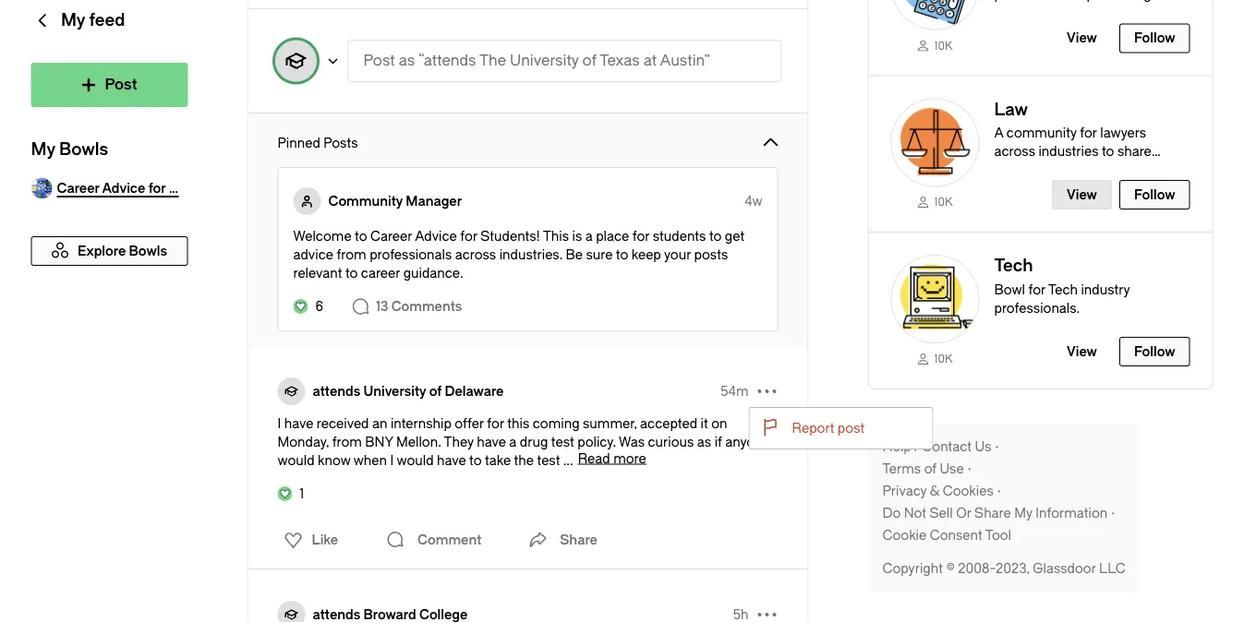 Task type: describe. For each thing, give the bounding box(es) containing it.
austin"
[[660, 52, 710, 69]]

image for bowl image for law
[[891, 98, 980, 187]]

or
[[956, 506, 972, 521]]

my for my bowls
[[31, 140, 55, 159]]

consent
[[930, 528, 983, 543]]

0 vertical spatial tech
[[995, 257, 1033, 276]]

offer
[[455, 416, 484, 431]]

posts
[[324, 135, 358, 151]]

of for university
[[583, 52, 597, 69]]

advice
[[293, 247, 334, 262]]

toogle identity image
[[278, 378, 305, 406]]

notes
[[995, 181, 1029, 196]]

an
[[372, 416, 388, 431]]

to up posts at the top right of the page
[[709, 229, 722, 244]]

use
[[940, 462, 964, 477]]

a inside i have received an internship offer for this coming summer, accepted it on monday, from bny mellon. they have a drug test policy. was curious as if anyone would know when i would have to take the test ...
[[509, 435, 517, 450]]

community
[[1007, 126, 1077, 141]]

a
[[995, 126, 1004, 141]]

2 vertical spatial toogle identity image
[[278, 601, 305, 623]]

place
[[596, 229, 629, 244]]

cookie consent tool link
[[883, 527, 1012, 545]]

students
[[653, 229, 706, 244]]

comment button
[[381, 522, 486, 559]]

my for my feed
[[61, 11, 85, 30]]

they
[[444, 435, 474, 450]]

share
[[1118, 144, 1152, 159]]

0 vertical spatial i
[[278, 416, 281, 431]]

for inside i have received an internship offer for this coming summer, accepted it on monday, from bny mellon. they have a drug test policy. was curious as if anyone would know when i would have to take the test ...
[[487, 416, 504, 431]]

10k inside button
[[935, 39, 953, 52]]

lawyers
[[1101, 126, 1147, 141]]

share inside popup button
[[560, 533, 598, 548]]

10k link for law
[[891, 194, 980, 210]]

glassdoor
[[1033, 561, 1096, 577]]

your
[[664, 247, 691, 262]]

drug
[[520, 435, 548, 450]]

career
[[371, 229, 412, 244]]

manager
[[406, 194, 462, 209]]

6
[[316, 299, 323, 314]]

more
[[614, 451, 646, 467]]

help / contact us terms of use privacy & cookies do not sell or share my information cookie consent tool
[[883, 439, 1108, 543]]

tool
[[985, 528, 1012, 543]]

13
[[376, 299, 388, 314]]

10k for law
[[935, 196, 953, 209]]

relevant
[[293, 266, 342, 281]]

for inside law a community for lawyers across industries to share experiences and compare notes
[[1080, 126, 1097, 141]]

as inside i have received an internship offer for this coming summer, accepted it on monday, from bny mellon. they have a drug test policy. was curious as if anyone would know when i would have to take the test ...
[[697, 435, 712, 450]]

take
[[485, 453, 511, 468]]

...
[[563, 453, 573, 468]]

1 vertical spatial toogle identity image
[[293, 188, 321, 215]]

54m
[[721, 384, 749, 399]]

on
[[712, 416, 728, 431]]

do not sell or share my information link
[[883, 504, 1119, 523]]

when
[[354, 453, 387, 468]]

&
[[930, 484, 940, 499]]

privacy
[[883, 484, 927, 499]]

copyright © 2008-2023, glassdoor llc
[[883, 561, 1126, 577]]

my feed link
[[31, 0, 188, 63]]

from inside i have received an internship offer for this coming summer, accepted it on monday, from bny mellon. they have a drug test policy. was curious as if anyone would know when i would have to take the test ...
[[332, 435, 362, 450]]

2 would from the left
[[397, 453, 434, 468]]

comments
[[391, 299, 462, 314]]

like button
[[273, 526, 344, 555]]

help
[[883, 439, 912, 455]]

community
[[328, 194, 403, 209]]

university inside button
[[510, 52, 579, 69]]

0 vertical spatial test
[[551, 435, 574, 450]]

report
[[792, 421, 835, 436]]

help / contact us link
[[883, 438, 1003, 456]]

1 vertical spatial of
[[429, 384, 442, 399]]

of for terms
[[925, 462, 937, 477]]

copyright
[[883, 561, 943, 577]]

is
[[572, 229, 582, 244]]

get
[[725, 229, 745, 244]]

texas
[[600, 52, 640, 69]]

"attends
[[418, 52, 476, 69]]

2 vertical spatial have
[[437, 453, 466, 468]]

delaware
[[445, 384, 504, 399]]

llc
[[1100, 561, 1126, 577]]

compare
[[1099, 163, 1154, 178]]

1
[[300, 486, 304, 502]]

like
[[312, 533, 338, 548]]

to left career
[[345, 266, 358, 281]]

read more
[[578, 451, 646, 467]]

share inside help / contact us terms of use privacy & cookies do not sell or share my information cookie consent tool
[[975, 506, 1011, 521]]

cookie
[[883, 528, 927, 543]]

information
[[1036, 506, 1108, 521]]

the
[[479, 52, 506, 69]]

read more button
[[578, 451, 646, 467]]

industry
[[1081, 282, 1130, 298]]

read
[[578, 451, 610, 467]]

contact
[[922, 439, 972, 455]]

experiences
[[995, 163, 1070, 178]]

to down place at the top of the page
[[616, 247, 629, 262]]

accepted
[[640, 416, 698, 431]]

do
[[883, 506, 901, 521]]

to inside law a community for lawyers across industries to share experiences and compare notes
[[1102, 144, 1115, 159]]

10k link for tech
[[891, 351, 980, 367]]

posts
[[694, 247, 728, 262]]

professionals
[[370, 247, 452, 262]]



Task type: vqa. For each thing, say whether or not it's contained in the screenshot.
My feed
yes



Task type: locate. For each thing, give the bounding box(es) containing it.
post
[[838, 421, 865, 436]]

test left "..."
[[537, 453, 560, 468]]

2 horizontal spatial of
[[925, 462, 937, 477]]

tech bowl for tech industry professionals.
[[995, 257, 1130, 316]]

3 10k link from the top
[[891, 351, 980, 367]]

toogle identity image down like button
[[278, 601, 305, 623]]

image for bowl image left a
[[891, 98, 980, 187]]

for right "advice"
[[460, 229, 478, 244]]

coming
[[533, 416, 580, 431]]

tech
[[995, 257, 1033, 276], [1049, 282, 1078, 298]]

this
[[543, 229, 569, 244]]

as left if
[[697, 435, 712, 450]]

1 would from the left
[[278, 453, 315, 468]]

1 horizontal spatial as
[[697, 435, 712, 450]]

bowl
[[995, 282, 1026, 298]]

1 horizontal spatial university
[[510, 52, 579, 69]]

toogle identity image up 'welcome'
[[293, 188, 321, 215]]

0 vertical spatial share
[[975, 506, 1011, 521]]

advice
[[415, 229, 457, 244]]

©
[[946, 561, 955, 577]]

0 vertical spatial have
[[284, 416, 314, 431]]

0 vertical spatial image for bowl image
[[891, 98, 980, 187]]

policy.
[[578, 435, 616, 450]]

toogle identity image up 'pinned'
[[274, 39, 318, 83]]

1 image for bowl image from the top
[[891, 98, 980, 187]]

1 horizontal spatial i
[[390, 453, 394, 468]]

received
[[317, 416, 369, 431]]

a inside welcome to career advice for students! this is a place for students to get advice from professionals across industries. be sure to keep your posts relevant to career guidance.
[[585, 229, 593, 244]]

if
[[715, 435, 722, 450]]

across down the students!
[[455, 247, 496, 262]]

1 horizontal spatial my
[[61, 11, 85, 30]]

0 vertical spatial from
[[337, 247, 366, 262]]

0 vertical spatial university
[[510, 52, 579, 69]]

from inside welcome to career advice for students! this is a place for students to get advice from professionals across industries. be sure to keep your posts relevant to career guidance.
[[337, 247, 366, 262]]

10k button
[[869, 0, 1213, 75]]

my left feed
[[61, 11, 85, 30]]

across inside welcome to career advice for students! this is a place for students to get advice from professionals across industries. be sure to keep your posts relevant to career guidance.
[[455, 247, 496, 262]]

13 comments
[[376, 299, 462, 314]]

1 vertical spatial from
[[332, 435, 362, 450]]

of inside post as "attends the university of texas at austin" button
[[583, 52, 597, 69]]

to down lawyers on the right of the page
[[1102, 144, 1115, 159]]

0 horizontal spatial have
[[284, 416, 314, 431]]

image for bowl image
[[891, 98, 980, 187], [891, 255, 980, 344]]

university right the
[[510, 52, 579, 69]]

for up professionals.
[[1029, 282, 1046, 298]]

bowls
[[59, 140, 108, 159]]

1 vertical spatial tech
[[1049, 282, 1078, 298]]

my bowls
[[31, 140, 108, 159]]

0 vertical spatial a
[[585, 229, 593, 244]]

law a community for lawyers across industries to share experiences and compare notes
[[995, 100, 1154, 196]]

a right the is
[[585, 229, 593, 244]]

image for bowl image left the bowl
[[891, 255, 980, 344]]

a down "this"
[[509, 435, 517, 450]]

2008-
[[958, 561, 996, 577]]

and
[[1073, 163, 1096, 178]]

of left texas
[[583, 52, 597, 69]]

2 vertical spatial 10k
[[935, 353, 953, 366]]

10k link inside the 10k button
[[891, 38, 980, 53]]

it
[[701, 416, 708, 431]]

1 horizontal spatial tech
[[1049, 282, 1078, 298]]

0 horizontal spatial share
[[560, 533, 598, 548]]

2 10k link from the top
[[891, 194, 980, 210]]

0 horizontal spatial would
[[278, 453, 315, 468]]

monday,
[[278, 435, 329, 450]]

share button
[[523, 522, 598, 559]]

my left information
[[1015, 506, 1033, 521]]

1 vertical spatial test
[[537, 453, 560, 468]]

54m link
[[721, 383, 749, 401]]

this
[[508, 416, 530, 431]]

1 vertical spatial have
[[477, 435, 506, 450]]

sure
[[586, 247, 613, 262]]

across inside law a community for lawyers across industries to share experiences and compare notes
[[995, 144, 1036, 159]]

for up keep
[[633, 229, 650, 244]]

1 vertical spatial 10k link
[[891, 194, 980, 210]]

test up "..."
[[551, 435, 574, 450]]

for
[[1080, 126, 1097, 141], [460, 229, 478, 244], [633, 229, 650, 244], [1029, 282, 1046, 298], [487, 416, 504, 431]]

welcome
[[293, 229, 352, 244]]

know
[[318, 453, 351, 468]]

the
[[514, 453, 534, 468]]

of left use
[[925, 462, 937, 477]]

as inside button
[[399, 52, 415, 69]]

2 vertical spatial 10k link
[[891, 351, 980, 367]]

2 horizontal spatial have
[[477, 435, 506, 450]]

1 horizontal spatial across
[[995, 144, 1036, 159]]

as right post at the left of the page
[[399, 52, 415, 69]]

summer,
[[583, 416, 637, 431]]

community manager
[[328, 194, 462, 209]]

my left bowls at the left top of page
[[31, 140, 55, 159]]

feed
[[89, 11, 125, 30]]

1 10k link from the top
[[891, 38, 980, 53]]

image for bowl image for tech
[[891, 255, 980, 344]]

anyone
[[725, 435, 770, 450]]

10k for tech
[[935, 353, 953, 366]]

0 vertical spatial of
[[583, 52, 597, 69]]

tech up professionals.
[[1049, 282, 1078, 298]]

0 horizontal spatial my
[[31, 140, 55, 159]]

1 10k from the top
[[935, 39, 953, 52]]

2023,
[[996, 561, 1030, 577]]

across down a
[[995, 144, 1036, 159]]

2 horizontal spatial my
[[1015, 506, 1033, 521]]

tech up the bowl
[[995, 257, 1033, 276]]

0 horizontal spatial i
[[278, 416, 281, 431]]

0 vertical spatial as
[[399, 52, 415, 69]]

1 vertical spatial university
[[364, 384, 426, 399]]

welcome to career advice for students! this is a place for students to get advice from professionals across industries. be sure to keep your posts relevant to career guidance.
[[293, 229, 745, 281]]

pinned
[[278, 135, 320, 151]]

terms of use link
[[883, 460, 975, 479]]

share up tool
[[975, 506, 1011, 521]]

have up monday,
[[284, 416, 314, 431]]

1 vertical spatial as
[[697, 435, 712, 450]]

share down "..."
[[560, 533, 598, 548]]

have down 'they'
[[437, 453, 466, 468]]

1 vertical spatial 10k
[[935, 196, 953, 209]]

have
[[284, 416, 314, 431], [477, 435, 506, 450], [437, 453, 466, 468]]

pinned posts
[[278, 135, 358, 151]]

would down mellon.
[[397, 453, 434, 468]]

0 horizontal spatial as
[[399, 52, 415, 69]]

attends university of delaware
[[313, 384, 504, 399]]

to inside i have received an internship offer for this coming summer, accepted it on monday, from bny mellon. they have a drug test policy. was curious as if anyone would know when i would have to take the test ...
[[469, 453, 482, 468]]

my inside help / contact us terms of use privacy & cookies do not sell or share my information cookie consent tool
[[1015, 506, 1033, 521]]

10k link
[[891, 38, 980, 53], [891, 194, 980, 210], [891, 351, 980, 367]]

comment
[[418, 533, 482, 548]]

of inside help / contact us terms of use privacy & cookies do not sell or share my information cookie consent tool
[[925, 462, 937, 477]]

0 vertical spatial 10k
[[935, 39, 953, 52]]

2 image for bowl image from the top
[[891, 255, 980, 344]]

from
[[337, 247, 366, 262], [332, 435, 362, 450]]

1 vertical spatial my
[[31, 140, 55, 159]]

my feed
[[61, 11, 125, 30]]

1 horizontal spatial share
[[975, 506, 1011, 521]]

1 vertical spatial across
[[455, 247, 496, 262]]

0 vertical spatial my
[[61, 11, 85, 30]]

us
[[975, 439, 992, 455]]

1 vertical spatial i
[[390, 453, 394, 468]]

from down received
[[332, 435, 362, 450]]

0 vertical spatial 10k link
[[891, 38, 980, 53]]

for inside tech bowl for tech industry professionals.
[[1029, 282, 1046, 298]]

university up an
[[364, 384, 426, 399]]

0 horizontal spatial university
[[364, 384, 426, 399]]

report post
[[792, 421, 865, 436]]

professionals.
[[995, 301, 1080, 316]]

university
[[510, 52, 579, 69], [364, 384, 426, 399]]

1 vertical spatial a
[[509, 435, 517, 450]]

1 vertical spatial image for bowl image
[[891, 255, 980, 344]]

0 horizontal spatial across
[[455, 247, 496, 262]]

post as "attends the university of texas at austin"
[[364, 52, 710, 69]]

0 horizontal spatial a
[[509, 435, 517, 450]]

from up career
[[337, 247, 366, 262]]

privacy & cookies link
[[883, 482, 1005, 501]]

report post menu item
[[750, 408, 933, 449]]

mellon.
[[396, 435, 441, 450]]

to left the career
[[355, 229, 367, 244]]

students!
[[481, 229, 540, 244]]

i right when
[[390, 453, 394, 468]]

sell
[[930, 506, 953, 521]]

3 10k from the top
[[935, 353, 953, 366]]

1 horizontal spatial would
[[397, 453, 434, 468]]

for left "this"
[[487, 416, 504, 431]]

0 horizontal spatial of
[[429, 384, 442, 399]]

0 vertical spatial across
[[995, 144, 1036, 159]]

industries
[[1039, 144, 1099, 159]]

2 10k from the top
[[935, 196, 953, 209]]

to left take
[[469, 453, 482, 468]]

0 horizontal spatial tech
[[995, 257, 1033, 276]]

i have received an internship offer for this coming summer, accepted it on monday, from bny mellon. they have a drug test policy. was curious as if anyone would know when i would have to take the test ...
[[278, 416, 770, 468]]

guidance.
[[403, 266, 464, 281]]

bny
[[365, 435, 393, 450]]

4w
[[745, 194, 763, 209]]

of up internship
[[429, 384, 442, 399]]

for up industries
[[1080, 126, 1097, 141]]

0 vertical spatial toogle identity image
[[274, 39, 318, 83]]

1 vertical spatial share
[[560, 533, 598, 548]]

1 horizontal spatial have
[[437, 453, 466, 468]]

i up monday,
[[278, 416, 281, 431]]

have up take
[[477, 435, 506, 450]]

my
[[61, 11, 85, 30], [31, 140, 55, 159], [1015, 506, 1033, 521]]

1 horizontal spatial a
[[585, 229, 593, 244]]

not
[[904, 506, 927, 521]]

toogle identity image
[[274, 39, 318, 83], [293, 188, 321, 215], [278, 601, 305, 623]]

1 horizontal spatial of
[[583, 52, 597, 69]]

2 vertical spatial my
[[1015, 506, 1033, 521]]

at
[[644, 52, 657, 69]]

would down monday,
[[278, 453, 315, 468]]

2 vertical spatial of
[[925, 462, 937, 477]]

career
[[361, 266, 400, 281]]

curious
[[648, 435, 694, 450]]

post as "attends the university of texas at austin" button
[[348, 40, 782, 82]]



